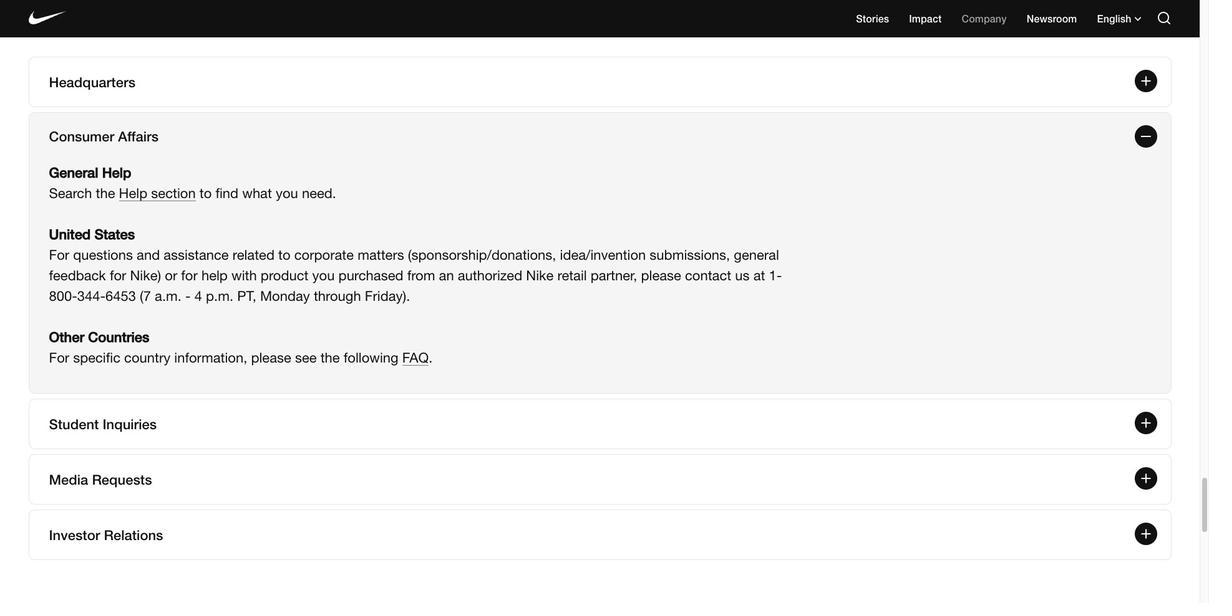 Task type: vqa. For each thing, say whether or not it's contained in the screenshot.
circular design guide Link
no



Task type: describe. For each thing, give the bounding box(es) containing it.
newsroom
[[1027, 12, 1077, 24]]

retail
[[557, 268, 587, 284]]

need.
[[302, 186, 336, 202]]

home image
[[28, 7, 66, 29]]

partner,
[[591, 268, 637, 284]]

corporate
[[294, 247, 354, 264]]

impact
[[909, 12, 942, 24]]

-
[[185, 289, 191, 305]]

feedback
[[49, 268, 106, 284]]

headquarters button
[[29, 58, 1171, 107]]

affairs
[[118, 129, 159, 145]]

investor relations button
[[29, 511, 1171, 561]]

monday
[[260, 289, 310, 305]]

united
[[49, 227, 91, 243]]

2 for from the left
[[181, 268, 198, 284]]

student inquiries
[[49, 417, 157, 433]]

country
[[124, 350, 170, 367]]

student
[[49, 417, 99, 433]]

related
[[233, 247, 274, 264]]

impact link
[[909, 12, 942, 24]]

student inquiries button
[[29, 400, 1171, 449]]

4 p.m.
[[194, 289, 233, 305]]

nike)
[[130, 268, 161, 284]]

stories link
[[856, 12, 889, 24]]

specific
[[73, 350, 120, 367]]

to inside general help search the help section to find what you need.
[[199, 186, 212, 202]]

company link
[[962, 12, 1007, 24]]

for for other
[[49, 350, 69, 367]]

(sponsorship/donations,
[[408, 247, 556, 264]]

section
[[151, 186, 196, 202]]

the inside other countries for specific country information, please see the following faq .
[[320, 350, 340, 367]]

faq
[[402, 350, 429, 367]]

us
[[735, 268, 750, 284]]

idea/invention
[[560, 247, 646, 264]]

1-
[[769, 268, 782, 284]]

to inside united states for questions and assistance related to corporate matters (sponsorship/donations, idea/invention submissions, general feedback for nike) or for help with product you purchased from an authorized nike retail partner, please contact us at 1- 800-344-6453 (7 a.m. - 4 p.m. pt, monday through friday).
[[278, 247, 290, 264]]

general
[[734, 247, 779, 264]]

6453
[[105, 289, 136, 305]]

friday).
[[365, 289, 410, 305]]

countries
[[88, 330, 149, 346]]

what
[[242, 186, 272, 202]]

the inside general help search the help section to find what you need.
[[96, 186, 115, 202]]

requests
[[92, 472, 152, 488]]

media requests button
[[29, 456, 1171, 505]]

newsroom link
[[1027, 12, 1077, 24]]

search
[[49, 186, 92, 202]]

inquiries
[[103, 417, 157, 433]]

nike
[[526, 268, 554, 284]]



Task type: locate. For each thing, give the bounding box(es) containing it.
1 vertical spatial help
[[119, 186, 147, 202]]

for down united
[[49, 247, 69, 264]]

english button
[[1097, 12, 1141, 24]]

you
[[276, 186, 298, 202], [312, 268, 335, 284]]

please inside other countries for specific country information, please see the following faq .
[[251, 350, 291, 367]]

find
[[215, 186, 238, 202]]

consumer
[[49, 129, 114, 145]]

you inside general help search the help section to find what you need.
[[276, 186, 298, 202]]

company
[[962, 12, 1007, 24]]

submissions,
[[650, 247, 730, 264]]

1 vertical spatial please
[[251, 350, 291, 367]]

the right search
[[96, 186, 115, 202]]

contact us
[[28, 20, 109, 39]]

for for united
[[49, 247, 69, 264]]

for inside other countries for specific country information, please see the following faq .
[[49, 350, 69, 367]]

0 vertical spatial for
[[49, 247, 69, 264]]

or
[[165, 268, 177, 284]]

for down other
[[49, 350, 69, 367]]

please left see
[[251, 350, 291, 367]]

1 vertical spatial you
[[312, 268, 335, 284]]

authorized
[[458, 268, 522, 284]]

(7 a.m.
[[140, 289, 181, 305]]

help
[[201, 268, 228, 284]]

please
[[641, 268, 681, 284], [251, 350, 291, 367]]

consumer affairs button
[[29, 113, 1171, 161]]

see
[[295, 350, 317, 367]]

you down corporate
[[312, 268, 335, 284]]

headquarters
[[49, 74, 135, 90]]

media requests
[[49, 472, 152, 488]]

product
[[261, 268, 309, 284]]

faq link
[[402, 350, 429, 367]]

the right see
[[320, 350, 340, 367]]

0 horizontal spatial for
[[110, 268, 126, 284]]

1 vertical spatial the
[[320, 350, 340, 367]]

0 vertical spatial please
[[641, 268, 681, 284]]

with
[[231, 268, 257, 284]]

investor relations
[[49, 528, 163, 544]]

and
[[137, 247, 160, 264]]

1 horizontal spatial you
[[312, 268, 335, 284]]

general help search the help section to find what you need.
[[49, 165, 340, 202]]

pt,
[[237, 289, 256, 305]]

states
[[94, 227, 135, 243]]

at
[[753, 268, 765, 284]]

matters
[[358, 247, 404, 264]]

0 vertical spatial to
[[199, 186, 212, 202]]

for right or
[[181, 268, 198, 284]]

1 vertical spatial for
[[49, 350, 69, 367]]

relations
[[104, 528, 163, 544]]

help section link
[[119, 186, 196, 202]]

0 horizontal spatial to
[[199, 186, 212, 202]]

.
[[429, 350, 433, 367]]

1 for from the top
[[49, 247, 69, 264]]

for
[[49, 247, 69, 264], [49, 350, 69, 367]]

following
[[344, 350, 398, 367]]

for inside united states for questions and assistance related to corporate matters (sponsorship/donations, idea/invention submissions, general feedback for nike) or for help with product you purchased from an authorized nike retail partner, please contact us at 1- 800-344-6453 (7 a.m. - 4 p.m. pt, monday through friday).
[[49, 247, 69, 264]]

us
[[90, 20, 109, 39]]

to up product
[[278, 247, 290, 264]]

you inside united states for questions and assistance related to corporate matters (sponsorship/donations, idea/invention submissions, general feedback for nike) or for help with product you purchased from an authorized nike retail partner, please contact us at 1- 800-344-6453 (7 a.m. - 4 p.m. pt, monday through friday).
[[312, 268, 335, 284]]

stories
[[856, 12, 889, 24]]

1 horizontal spatial to
[[278, 247, 290, 264]]

through
[[314, 289, 361, 305]]

0 vertical spatial you
[[276, 186, 298, 202]]

please inside united states for questions and assistance related to corporate matters (sponsorship/donations, idea/invention submissions, general feedback for nike) or for help with product you purchased from an authorized nike retail partner, please contact us at 1- 800-344-6453 (7 a.m. - 4 p.m. pt, monday through friday).
[[641, 268, 681, 284]]

1 vertical spatial to
[[278, 247, 290, 264]]

investor
[[49, 528, 100, 544]]

1 horizontal spatial for
[[181, 268, 198, 284]]

information,
[[174, 350, 247, 367]]

0 horizontal spatial you
[[276, 186, 298, 202]]

contact
[[28, 20, 86, 39]]

0 horizontal spatial the
[[96, 186, 115, 202]]

for up 6453 at left
[[110, 268, 126, 284]]

english
[[1097, 12, 1131, 24]]

to left find
[[199, 186, 212, 202]]

1 for from the left
[[110, 268, 126, 284]]

other countries for specific country information, please see the following faq .
[[49, 330, 433, 367]]

please down submissions,
[[641, 268, 681, 284]]

800-
[[49, 289, 77, 305]]

the
[[96, 186, 115, 202], [320, 350, 340, 367]]

344-
[[77, 289, 105, 305]]

help
[[102, 165, 131, 181], [119, 186, 147, 202]]

consumer affairs
[[49, 129, 159, 145]]

for
[[110, 268, 126, 284], [181, 268, 198, 284]]

united states for questions and assistance related to corporate matters (sponsorship/donations, idea/invention submissions, general feedback for nike) or for help with product you purchased from an authorized nike retail partner, please contact us at 1- 800-344-6453 (7 a.m. - 4 p.m. pt, monday through friday).
[[49, 227, 782, 305]]

help down consumer affairs
[[102, 165, 131, 181]]

open search image
[[1156, 10, 1171, 25]]

from
[[407, 268, 435, 284]]

purchased
[[338, 268, 403, 284]]

2 for from the top
[[49, 350, 69, 367]]

0 vertical spatial the
[[96, 186, 115, 202]]

other
[[49, 330, 84, 346]]

media
[[49, 472, 88, 488]]

help left the section on the top left of the page
[[119, 186, 147, 202]]

questions
[[73, 247, 133, 264]]

assistance
[[164, 247, 229, 264]]

to
[[199, 186, 212, 202], [278, 247, 290, 264]]

0 vertical spatial help
[[102, 165, 131, 181]]

an
[[439, 268, 454, 284]]

1 horizontal spatial the
[[320, 350, 340, 367]]

general
[[49, 165, 98, 181]]

1 horizontal spatial please
[[641, 268, 681, 284]]

0 horizontal spatial please
[[251, 350, 291, 367]]

you right what
[[276, 186, 298, 202]]

contact
[[685, 268, 731, 284]]



